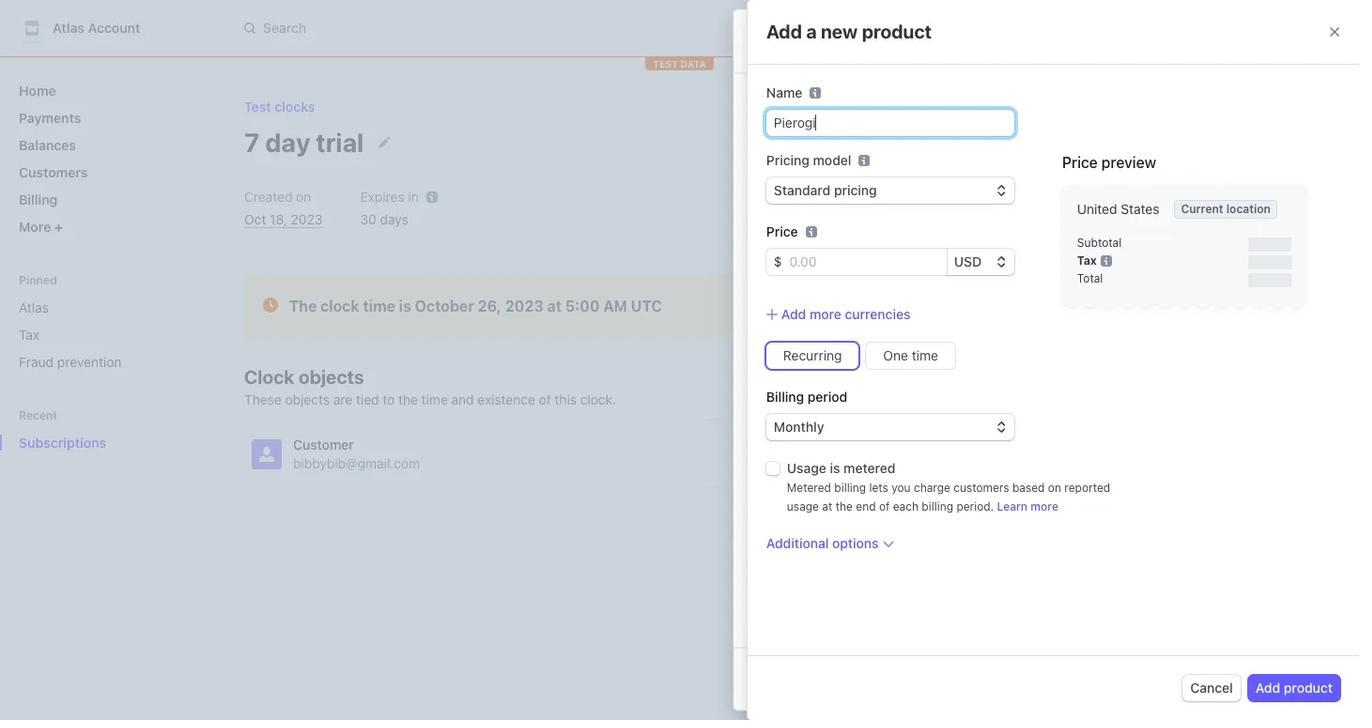 Task type: locate. For each thing, give the bounding box(es) containing it.
to
[[383, 392, 395, 408]]

additional options button
[[766, 535, 894, 553]]

time right clock
[[363, 298, 395, 315]]

1 horizontal spatial the
[[836, 500, 853, 514]]

of left this
[[539, 392, 551, 408]]

add default tax
[[1032, 510, 1124, 525]]

0 horizontal spatial tax
[[19, 327, 40, 343]]

developers link
[[914, 13, 1001, 43]]

0 vertical spatial 2023
[[291, 211, 323, 227]]

0 vertical spatial learn more
[[1074, 298, 1144, 314]]

time right advance
[[1217, 298, 1244, 314]]

1 horizontal spatial learn more
[[1074, 298, 1144, 314]]

1 vertical spatial objects
[[285, 392, 330, 408]]

add right cancel
[[1256, 680, 1281, 696]]

time inside clock objects these objects are tied to the time and existence of this clock.
[[422, 392, 448, 408]]

more for learn more link to the bottom
[[1031, 500, 1059, 514]]

developers
[[922, 20, 993, 36]]

objects left are
[[285, 392, 330, 408]]

0 vertical spatial customer
[[752, 94, 837, 115]]

subscriptions
[[19, 435, 106, 451]]

create a test subscription
[[752, 30, 974, 51]]

1 vertical spatial info image
[[1101, 255, 1112, 266]]

2 horizontal spatial more
[[1113, 298, 1144, 314]]

2 vertical spatial the
[[874, 645, 893, 661]]

1 vertical spatial pricing
[[770, 365, 820, 382]]

billing period
[[766, 389, 848, 405]]

0 horizontal spatial learn more link
[[997, 500, 1059, 515]]

0 vertical spatial add product button
[[770, 509, 845, 527]]

more down 'based'
[[1031, 500, 1059, 514]]

based
[[1013, 481, 1045, 495]]

billing
[[19, 192, 58, 208], [766, 389, 804, 405]]

clock objects these objects are tied to the time and existence of this clock.
[[244, 366, 616, 408]]

0 horizontal spatial customer
[[293, 437, 354, 453]]

0 horizontal spatial on
[[296, 189, 311, 205]]

on inside metered billing lets you charge customers based on reported usage at the end of each billing period.
[[1048, 481, 1062, 495]]

1 vertical spatial is
[[830, 460, 840, 476]]

atlas inside button
[[53, 20, 85, 36]]

add
[[766, 21, 802, 42], [781, 306, 806, 322], [770, 510, 794, 525], [1032, 510, 1056, 525], [1256, 680, 1281, 696]]

0 vertical spatial billing
[[835, 481, 866, 495]]

0 vertical spatial add product
[[770, 510, 845, 525]]

0 horizontal spatial learn
[[997, 500, 1028, 514]]

0 vertical spatial the
[[398, 392, 418, 408]]

0 horizontal spatial the
[[398, 392, 418, 408]]

1 vertical spatial add product button
[[1248, 675, 1341, 702]]

1 vertical spatial billing
[[922, 500, 954, 514]]

0 vertical spatial pricing
[[766, 152, 810, 168]]

1 horizontal spatial learn more link
[[1074, 297, 1144, 316]]

add product right cancel
[[1256, 680, 1333, 696]]

learn more link down total
[[1074, 297, 1144, 316]]

atlas for atlas
[[19, 300, 49, 316]]

lets
[[869, 481, 889, 495]]

add inside button
[[781, 306, 806, 322]]

the left next
[[874, 645, 893, 661]]

product inside subscription details dialog
[[798, 510, 845, 525]]

the right the to
[[398, 392, 418, 408]]

search
[[263, 20, 306, 36]]

1 horizontal spatial at
[[822, 500, 833, 514]]

learn more link
[[1074, 297, 1144, 316], [997, 500, 1059, 515]]

data
[[681, 58, 706, 70]]

on right 'based'
[[1048, 481, 1062, 495]]

0 horizontal spatial bibbybib@gmail.com
[[293, 456, 420, 472]]

the
[[289, 298, 317, 315]]

0 horizontal spatial learn more
[[997, 500, 1059, 514]]

clock
[[244, 366, 295, 388]]

recent
[[19, 409, 57, 423]]

0 vertical spatial bibbybib@gmail.com
[[752, 140, 879, 156]]

of right end
[[879, 500, 890, 514]]

0 vertical spatial objects
[[299, 366, 364, 388]]

info image right the model
[[859, 155, 870, 166]]

pricing left the model
[[766, 152, 810, 168]]

a left the new
[[806, 21, 817, 42]]

at inside metered billing lets you charge customers based on reported usage at the end of each billing period.
[[822, 500, 833, 514]]

0 vertical spatial billing
[[19, 192, 58, 208]]

2 horizontal spatial the
[[874, 645, 893, 661]]

at
[[547, 298, 562, 315], [822, 500, 833, 514]]

a inside subscription details dialog
[[814, 30, 824, 51]]

1 vertical spatial of
[[879, 500, 890, 514]]

a left test
[[814, 30, 824, 51]]

atlas link
[[11, 292, 192, 323]]

name
[[766, 85, 803, 101]]

1 vertical spatial learn
[[997, 500, 1028, 514]]

2023 right the 18,
[[291, 211, 323, 227]]

0 vertical spatial info image
[[859, 155, 870, 166]]

1 vertical spatial billing
[[766, 389, 804, 405]]

balances link
[[11, 130, 192, 161]]

0 horizontal spatial more
[[810, 306, 842, 322]]

1 horizontal spatial learn
[[1074, 298, 1109, 314]]

info image down the subtotal
[[1101, 255, 1112, 266]]

the
[[398, 392, 418, 408], [836, 500, 853, 514], [874, 645, 893, 661]]

Premium Plan, sunglasses, etc. text field
[[766, 110, 1014, 136]]

2 vertical spatial is
[[799, 645, 808, 661]]

more inside button
[[810, 306, 842, 322]]

bibbybib@gmail.com up the 'hopkins'
[[752, 140, 879, 156]]

0 vertical spatial product
[[862, 21, 932, 42]]

recurring
[[783, 348, 842, 364]]

am
[[603, 298, 628, 315]]

time left and at the left of the page
[[422, 392, 448, 408]]

0 vertical spatial on
[[296, 189, 311, 205]]

home link
[[11, 75, 192, 106]]

1 horizontal spatial price
[[1062, 154, 1098, 171]]

objects up are
[[299, 366, 364, 388]]

bibbybib@gmail.com inside subscription details dialog
[[752, 140, 879, 156]]

on
[[296, 189, 311, 205], [1048, 481, 1062, 495]]

pinned element
[[11, 292, 192, 378]]

a for create
[[814, 30, 824, 51]]

info image
[[859, 155, 870, 166], [1101, 255, 1112, 266]]

info element
[[859, 155, 870, 166]]

these
[[244, 392, 282, 408]]

next
[[897, 645, 922, 661]]

fraud
[[19, 354, 54, 370]]

balances
[[19, 137, 76, 153]]

0 vertical spatial atlas
[[53, 20, 85, 36]]

more left advance
[[1113, 298, 1144, 314]]

price for price
[[766, 224, 798, 240]]

billing for billing period
[[766, 389, 804, 405]]

created
[[244, 189, 293, 205]]

0 horizontal spatial 2023
[[291, 211, 323, 227]]

clocks
[[275, 99, 315, 115]]

customer
[[752, 94, 837, 115], [293, 437, 354, 453]]

create
[[752, 30, 810, 51]]

tax
[[1077, 254, 1097, 268], [19, 327, 40, 343]]

1 horizontal spatial 2023
[[505, 298, 544, 315]]

price left preview on the right top of page
[[1062, 154, 1098, 171]]

the left end
[[836, 500, 853, 514]]

more up start date field
[[810, 306, 842, 322]]

usd
[[954, 254, 982, 270]]

billing down usage is metered
[[835, 481, 866, 495]]

1 vertical spatial product
[[798, 510, 845, 525]]

billing up product
[[766, 389, 804, 405]]

18,
[[270, 211, 287, 227]]

add down 'based'
[[1032, 510, 1056, 525]]

0 horizontal spatial billing
[[19, 192, 58, 208]]

price up $
[[766, 224, 798, 240]]

hopkins
[[779, 159, 827, 174]]

1 vertical spatial on
[[1048, 481, 1062, 495]]

pinned
[[19, 273, 57, 287]]

billing down charge
[[922, 500, 954, 514]]

customer up bibbybib@gmail.com bob hopkins
[[752, 94, 837, 115]]

customers
[[19, 164, 88, 180]]

fraud prevention
[[19, 354, 122, 370]]

5:00
[[565, 298, 600, 315]]

2 vertical spatial product
[[1284, 680, 1333, 696]]

1 vertical spatial the
[[836, 500, 853, 514]]

atlas inside 'link'
[[19, 300, 49, 316]]

billing link
[[11, 184, 192, 215]]

1 vertical spatial atlas
[[19, 300, 49, 316]]

billing
[[835, 481, 866, 495], [922, 500, 954, 514]]

pricing for pricing model
[[766, 152, 810, 168]]

atlas account button
[[19, 15, 159, 41]]

add product inside subscription details dialog
[[770, 510, 845, 525]]

2 horizontal spatial is
[[830, 460, 840, 476]]

product
[[862, 21, 932, 42], [798, 510, 845, 525], [1284, 680, 1333, 696]]

1 horizontal spatial customer
[[752, 94, 837, 115]]

pricing down the recurring
[[770, 365, 820, 382]]

1 horizontal spatial product
[[862, 21, 932, 42]]

united states
[[1077, 201, 1160, 217]]

fraud prevention link
[[11, 347, 192, 378]]

1 horizontal spatial add product button
[[1248, 675, 1341, 702]]

billing inside the core navigation links element
[[19, 192, 58, 208]]

2 horizontal spatial product
[[1284, 680, 1333, 696]]

learn more link down 'based'
[[997, 500, 1059, 515]]

1 vertical spatial at
[[822, 500, 833, 514]]

1 vertical spatial learn more
[[997, 500, 1059, 514]]

start date field
[[791, 322, 876, 341]]

0 horizontal spatial add product button
[[770, 509, 845, 527]]

1 vertical spatial price
[[766, 224, 798, 240]]

add product button right cancel button
[[1248, 675, 1341, 702]]

additional options
[[766, 536, 879, 552]]

customer inside subscription details dialog
[[752, 94, 837, 115]]

atlas left 'account'
[[53, 20, 85, 36]]

1 horizontal spatial tax
[[1077, 254, 1097, 268]]

1 vertical spatial add product
[[1256, 680, 1333, 696]]

bibbybib@gmail.com down tied
[[293, 456, 420, 472]]

1 vertical spatial bibbybib@gmail.com
[[293, 456, 420, 472]]

add for tax
[[1032, 510, 1056, 525]]

0 horizontal spatial product
[[798, 510, 845, 525]]

metered
[[844, 460, 896, 476]]

the inside clock objects these objects are tied to the time and existence of this clock.
[[398, 392, 418, 408]]

add more currencies button
[[766, 305, 911, 324]]

0 horizontal spatial billing
[[835, 481, 866, 495]]

learn more down total
[[1074, 298, 1144, 314]]

is left october
[[399, 298, 411, 315]]

tax up total
[[1077, 254, 1097, 268]]

learn for learn more link to the bottom
[[997, 500, 1028, 514]]

more for the topmost learn more link
[[1113, 298, 1144, 314]]

1 horizontal spatial atlas
[[53, 20, 85, 36]]

learn down 'based'
[[997, 500, 1028, 514]]

a
[[806, 21, 817, 42], [814, 30, 824, 51]]

created on oct 18, 2023
[[244, 189, 323, 227]]

on up oct 18, 2023 button
[[296, 189, 311, 205]]

in
[[408, 189, 419, 205]]

learn more down 'based'
[[997, 500, 1059, 514]]

pricing model
[[766, 152, 852, 168]]

atlas down 'pinned'
[[19, 300, 49, 316]]

billing up the more
[[19, 192, 58, 208]]

1 horizontal spatial is
[[799, 645, 808, 661]]

the inside subscription details dialog
[[874, 645, 893, 661]]

1 vertical spatial learn more link
[[997, 500, 1059, 515]]

is left also
[[799, 645, 808, 661]]

day
[[265, 126, 311, 157]]

customers
[[954, 481, 1010, 495]]

tax up fraud
[[19, 327, 40, 343]]

learn down total
[[1074, 298, 1109, 314]]

1 horizontal spatial more
[[1031, 500, 1059, 514]]

1 horizontal spatial billing
[[922, 500, 954, 514]]

1 horizontal spatial billing
[[766, 389, 804, 405]]

of inside metered billing lets you charge customers based on reported usage at the end of each billing period.
[[879, 500, 890, 514]]

0 horizontal spatial price
[[766, 224, 798, 240]]

1 horizontal spatial bibbybib@gmail.com
[[752, 140, 879, 156]]

price
[[1062, 154, 1098, 171], [766, 224, 798, 240]]

0 horizontal spatial info image
[[859, 155, 870, 166]]

each
[[893, 500, 919, 514]]

test clocks
[[244, 99, 315, 115]]

1 vertical spatial customer
[[293, 437, 354, 453]]

2023 right 26, at the left top
[[505, 298, 544, 315]]

add product button up additional
[[770, 509, 845, 527]]

add product up additional
[[770, 510, 845, 525]]

add inside button
[[1032, 510, 1056, 525]]

0 horizontal spatial of
[[539, 392, 551, 408]]

0 horizontal spatial atlas
[[19, 300, 49, 316]]

add down duration
[[781, 306, 806, 322]]

7
[[244, 126, 260, 157]]

usd button
[[947, 249, 1014, 275]]

product for the right add product button
[[1284, 680, 1333, 696]]

0 vertical spatial is
[[399, 298, 411, 315]]

0 vertical spatial at
[[547, 298, 562, 315]]

customer inside customer bibbybib@gmail.com
[[293, 437, 354, 453]]

0 vertical spatial of
[[539, 392, 551, 408]]

trial
[[316, 126, 364, 157]]

pricing inside subscription details dialog
[[770, 365, 820, 382]]

add a new product
[[766, 21, 932, 42]]

1 horizontal spatial add product
[[1256, 680, 1333, 696]]

subscription details dialog
[[708, 9, 1359, 721]]

add product button
[[770, 509, 845, 527], [1248, 675, 1341, 702]]

is
[[399, 298, 411, 315], [830, 460, 840, 476], [799, 645, 808, 661]]

is right usage
[[830, 460, 840, 476]]

0 vertical spatial price
[[1062, 154, 1098, 171]]

subscription
[[866, 30, 974, 51]]

customer for customer bibbybib@gmail.com
[[293, 437, 354, 453]]

0 vertical spatial learn
[[1074, 298, 1109, 314]]

oct 18, 2023 button
[[244, 210, 323, 229]]

tax
[[1105, 510, 1124, 525]]

at left the 5:00
[[547, 298, 562, 315]]

add left the new
[[766, 21, 802, 42]]

1 horizontal spatial of
[[879, 500, 890, 514]]

at right usage
[[822, 500, 833, 514]]

1 vertical spatial tax
[[19, 327, 40, 343]]

is inside subscription details dialog
[[799, 645, 808, 661]]

1 horizontal spatial on
[[1048, 481, 1062, 495]]

more
[[1113, 298, 1144, 314], [810, 306, 842, 322], [1031, 500, 1059, 514]]

customer down are
[[293, 437, 354, 453]]

0 horizontal spatial add product
[[770, 510, 845, 525]]

recent navigation links element
[[0, 408, 207, 458]]



Task type: vqa. For each thing, say whether or not it's contained in the screenshot.
Francisco,
no



Task type: describe. For each thing, give the bounding box(es) containing it.
product for left add product button
[[798, 510, 845, 525]]

core navigation links element
[[11, 75, 192, 242]]

details
[[866, 222, 924, 243]]

subtotal
[[1077, 236, 1122, 250]]

of inside clock objects these objects are tied to the time and existence of this clock.
[[539, 392, 551, 408]]

Search search field
[[233, 11, 763, 46]]

one
[[883, 348, 908, 364]]

clock.
[[580, 392, 616, 408]]

1 horizontal spatial info image
[[1101, 255, 1112, 266]]

model
[[813, 152, 852, 168]]

learn more for learn more link to the bottom
[[997, 500, 1059, 514]]

0 horizontal spatial at
[[547, 298, 562, 315]]

a for add
[[806, 21, 817, 42]]

30
[[360, 211, 377, 227]]

add more currencies
[[781, 306, 911, 322]]

when
[[839, 645, 871, 661]]

total
[[1077, 272, 1103, 286]]

on inside created on oct 18, 2023
[[296, 189, 311, 205]]

billing for billing
[[19, 192, 58, 208]]

0 vertical spatial tax
[[1077, 254, 1097, 268]]

add for new
[[766, 21, 802, 42]]

pricing for pricing
[[770, 365, 820, 382]]

atlas for atlas account
[[53, 20, 85, 36]]

this
[[555, 392, 577, 408]]

test data
[[653, 58, 706, 70]]

reported
[[1065, 481, 1111, 495]]

end date field
[[890, 322, 975, 341]]

test
[[244, 99, 271, 115]]

location
[[1227, 202, 1271, 216]]

test
[[828, 30, 862, 51]]

customer for customer
[[752, 94, 837, 115]]

advance
[[1160, 298, 1213, 314]]

add up additional
[[770, 510, 794, 525]]

current location
[[1181, 202, 1271, 216]]

and
[[451, 392, 474, 408]]

currencies
[[845, 306, 911, 322]]

customer bibbybib@gmail.com
[[293, 437, 420, 472]]

period
[[808, 389, 848, 405]]

0 vertical spatial learn more link
[[1074, 297, 1144, 316]]

0 horizontal spatial is
[[399, 298, 411, 315]]

additional
[[766, 536, 829, 552]]

learn more for the topmost learn more link
[[1074, 298, 1144, 314]]

usage is metered
[[787, 460, 896, 476]]

charge
[[914, 481, 951, 495]]

the clock time is october 26, 2023 at 5:00 am utc
[[289, 298, 662, 315]]

7 day trial
[[244, 126, 364, 157]]

metered
[[787, 481, 831, 495]]

duration
[[770, 289, 831, 305]]

learn for the topmost learn more link
[[1074, 298, 1109, 314]]

tax inside pinned element
[[19, 327, 40, 343]]

be
[[993, 645, 1008, 661]]

are
[[333, 392, 352, 408]]

options
[[832, 536, 879, 552]]

united
[[1077, 201, 1117, 217]]

is for usage
[[830, 460, 840, 476]]

one time
[[883, 348, 938, 364]]

period.
[[957, 500, 994, 514]]

usage
[[787, 460, 827, 476]]

is for this
[[799, 645, 808, 661]]

advance time button
[[1152, 293, 1251, 319]]

subscription details
[[752, 222, 924, 243]]

current
[[1181, 202, 1224, 216]]

price for price preview
[[1062, 154, 1098, 171]]

this
[[770, 645, 795, 661]]

cancel button
[[1183, 675, 1241, 702]]

clock
[[321, 298, 360, 315]]

default
[[1059, 510, 1102, 525]]

price preview
[[1062, 154, 1157, 171]]

product
[[770, 413, 821, 425]]

time inside button
[[1217, 298, 1244, 314]]

customers link
[[11, 157, 192, 188]]

end
[[856, 500, 876, 514]]

add for currencies
[[781, 306, 806, 322]]

october
[[415, 298, 474, 315]]

will
[[970, 645, 989, 661]]

2023 inside created on oct 18, 2023
[[291, 211, 323, 227]]

account
[[88, 20, 140, 36]]

pinned navigation links element
[[11, 272, 192, 378]]

0.00 text field
[[782, 249, 947, 275]]

expires
[[360, 189, 405, 205]]

add default tax button
[[1032, 509, 1124, 527]]

tax link
[[11, 319, 192, 350]]

30 days
[[360, 211, 408, 227]]

this is also when the next invoice will be generated.
[[770, 645, 1075, 661]]

days
[[380, 211, 408, 227]]

the inside metered billing lets you charge customers based on reported usage at the end of each billing period.
[[836, 500, 853, 514]]

1 vertical spatial 2023
[[505, 298, 544, 315]]

states
[[1121, 201, 1160, 217]]

$
[[774, 254, 782, 270]]

prevention
[[57, 354, 122, 370]]

test clocks link
[[244, 99, 315, 115]]

test
[[653, 58, 678, 70]]

new
[[821, 21, 858, 42]]

existence
[[478, 392, 535, 408]]

bob
[[752, 159, 775, 174]]

time down end date field
[[912, 348, 938, 364]]

26,
[[478, 298, 502, 315]]

usage
[[787, 500, 819, 514]]

also
[[812, 645, 836, 661]]

metered billing lets you charge customers based on reported usage at the end of each billing period.
[[787, 481, 1111, 514]]

tied
[[356, 392, 379, 408]]



